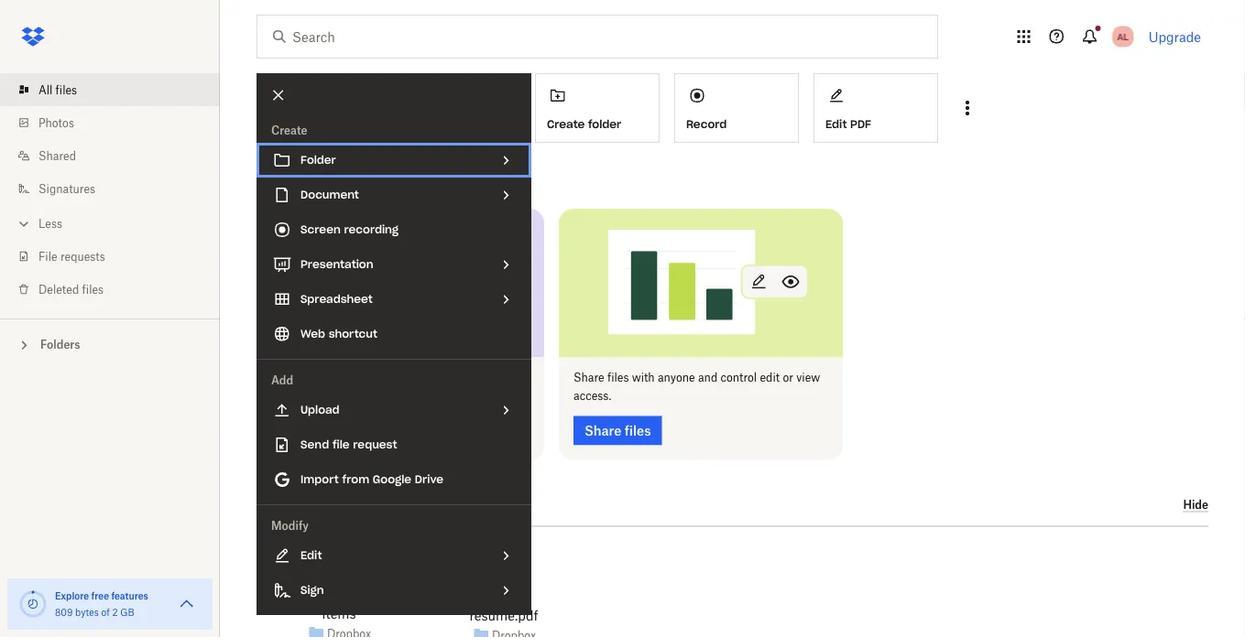 Task type: vqa. For each thing, say whether or not it's contained in the screenshot.
F
no



Task type: locate. For each thing, give the bounding box(es) containing it.
stay
[[275, 389, 297, 403]]

1 horizontal spatial with
[[632, 371, 655, 385]]

with left 'anyone'
[[632, 371, 655, 385]]

and
[[489, 371, 508, 385], [698, 371, 718, 385]]

files inside all files link
[[55, 83, 77, 97]]

all files list item
[[0, 73, 220, 106]]

with for started
[[330, 168, 356, 184]]

list containing all files
[[0, 62, 220, 319]]

shared
[[38, 149, 76, 163]]

and left the "control"
[[698, 371, 718, 385]]

folders button
[[0, 331, 220, 358]]

list
[[0, 62, 220, 319]]

started
[[282, 168, 326, 184]]

folder
[[588, 117, 621, 131]]

and right offline
[[489, 371, 508, 385]]

items
[[322, 607, 356, 622]]

desktop
[[326, 371, 367, 385]]

all
[[38, 83, 53, 97]]

1 and from the left
[[489, 371, 508, 385]]

on up "synced." at the left of the page
[[310, 371, 323, 385]]

files
[[55, 83, 77, 97], [82, 283, 104, 296], [428, 371, 450, 385], [607, 371, 629, 385]]

0 horizontal spatial on
[[310, 371, 323, 385]]

recording
[[344, 223, 399, 237]]

0 horizontal spatial create
[[271, 123, 307, 137]]

items link
[[322, 604, 356, 625]]

from
[[342, 473, 369, 487], [342, 495, 378, 514]]

request
[[353, 438, 397, 452]]

1 from from the top
[[342, 473, 369, 487]]

1 horizontal spatial and
[[698, 371, 718, 385]]

get
[[257, 168, 279, 184]]

0 horizontal spatial and
[[489, 371, 508, 385]]

menu
[[257, 73, 531, 616]]

get started with dropbox
[[257, 168, 411, 184]]

1 horizontal spatial create
[[547, 117, 585, 131]]

features
[[111, 591, 148, 602]]

create down close icon
[[271, 123, 307, 137]]

from for your
[[342, 495, 378, 514]]

0 horizontal spatial with
[[330, 168, 356, 184]]

with up document
[[330, 168, 356, 184]]

add
[[271, 373, 293, 387]]

files right share
[[607, 371, 629, 385]]

and inside install on desktop to work on files offline and stay synced.
[[489, 371, 508, 385]]

edit menu item
[[257, 539, 531, 574]]

to
[[370, 371, 381, 385]]

access.
[[574, 389, 611, 403]]

install
[[275, 371, 307, 385]]

create
[[547, 117, 585, 131], [271, 123, 307, 137]]

synced.
[[300, 389, 339, 403]]

with
[[330, 168, 356, 184], [632, 371, 655, 385]]

1 vertical spatial edit
[[301, 549, 322, 563]]

files inside deleted files link
[[82, 283, 104, 296]]

0 horizontal spatial edit
[[301, 549, 322, 563]]

web
[[301, 327, 325, 341]]

with for files
[[632, 371, 655, 385]]

upload menu item
[[257, 393, 531, 428]]

record button
[[674, 73, 799, 143]]

2 from from the top
[[342, 495, 378, 514]]

1 horizontal spatial edit
[[826, 117, 847, 131]]

from inside menu item
[[342, 473, 369, 487]]

edit inside menu item
[[301, 549, 322, 563]]

create left folder
[[547, 117, 585, 131]]

files inside share files with anyone and control edit or view access.
[[607, 371, 629, 385]]

files for all files
[[55, 83, 77, 97]]

signatures link
[[15, 172, 220, 205]]

1 vertical spatial with
[[632, 371, 655, 385]]

resume.pdf
[[470, 608, 538, 624]]

dropbox
[[360, 168, 411, 184]]

from up suggested from your activity
[[342, 473, 369, 487]]

and inside share files with anyone and control edit or view access.
[[698, 371, 718, 385]]

or
[[783, 371, 793, 385]]

edit for edit
[[301, 549, 322, 563]]

from for google
[[342, 473, 369, 487]]

less
[[38, 217, 62, 230]]

import from google drive
[[301, 473, 443, 487]]

sign menu item
[[257, 574, 531, 608]]

2 and from the left
[[698, 371, 718, 385]]

anyone
[[658, 371, 695, 385]]

0 vertical spatial from
[[342, 473, 369, 487]]

activity
[[422, 495, 478, 514]]

free
[[91, 591, 109, 602]]

on right work
[[412, 371, 425, 385]]

with inside share files with anyone and control edit or view access.
[[632, 371, 655, 385]]

drive
[[415, 473, 443, 487]]

edit up sign
[[301, 549, 322, 563]]

1 vertical spatial from
[[342, 495, 378, 514]]

files left offline
[[428, 371, 450, 385]]

edit
[[826, 117, 847, 131], [301, 549, 322, 563]]

1 horizontal spatial on
[[412, 371, 425, 385]]

0 vertical spatial with
[[330, 168, 356, 184]]

edit left "pdf"
[[826, 117, 847, 131]]

explore free features 809 bytes of 2 gb
[[55, 591, 148, 619]]

2 on from the left
[[412, 371, 425, 385]]

files inside install on desktop to work on files offline and stay synced.
[[428, 371, 450, 385]]

on
[[310, 371, 323, 385], [412, 371, 425, 385]]

suggested
[[257, 495, 337, 514]]

create inside button
[[547, 117, 585, 131]]

menu containing folder
[[257, 73, 531, 616]]

record
[[686, 117, 727, 131]]

0 vertical spatial edit
[[826, 117, 847, 131]]

requests
[[60, 250, 105, 263]]

file requests link
[[15, 240, 220, 273]]

folder
[[301, 153, 336, 167]]

files right all
[[55, 83, 77, 97]]

from down import from google drive
[[342, 495, 378, 514]]

edit pdf
[[826, 117, 871, 131]]

import from google drive menu item
[[257, 463, 531, 498]]

create folder
[[547, 117, 621, 131]]

create for create folder
[[547, 117, 585, 131]]

files right deleted
[[82, 283, 104, 296]]

edit inside 'button'
[[826, 117, 847, 131]]

screen
[[301, 223, 341, 237]]

create folder button
[[535, 73, 660, 143]]

create for create
[[271, 123, 307, 137]]

deleted
[[38, 283, 79, 296]]

file requests
[[38, 250, 105, 263]]

2
[[112, 607, 118, 619]]

google
[[373, 473, 412, 487]]



Task type: describe. For each thing, give the bounding box(es) containing it.
share
[[574, 371, 604, 385]]

sign
[[301, 584, 324, 598]]

edit
[[760, 371, 780, 385]]

share files with anyone and control edit or view access.
[[574, 371, 820, 403]]

signatures
[[38, 182, 95, 196]]

resume.pdf link
[[470, 606, 538, 626]]

file
[[38, 250, 57, 263]]

send file request menu item
[[257, 428, 531, 463]]

bytes
[[75, 607, 99, 619]]

document
[[301, 188, 359, 202]]

of
[[101, 607, 110, 619]]

screen recording
[[301, 223, 399, 237]]

1 on from the left
[[310, 371, 323, 385]]

upgrade
[[1149, 29, 1201, 44]]

all files
[[38, 83, 77, 97]]

screen recording menu item
[[257, 213, 531, 247]]

explore
[[55, 591, 89, 602]]

files for deleted files
[[82, 283, 104, 296]]

quota usage element
[[18, 590, 48, 619]]

work
[[384, 371, 409, 385]]

folder menu item
[[257, 143, 531, 178]]

pdf
[[850, 117, 871, 131]]

presentation
[[301, 257, 373, 272]]

upgrade link
[[1149, 29, 1201, 44]]

document menu item
[[257, 178, 531, 213]]

view
[[796, 371, 820, 385]]

809
[[55, 607, 73, 619]]

photos
[[38, 116, 74, 130]]

all files link
[[15, 73, 220, 106]]

your
[[383, 495, 417, 514]]

spreadsheet menu item
[[257, 282, 531, 317]]

shared link
[[15, 139, 220, 172]]

deleted files
[[38, 283, 104, 296]]

folders
[[40, 338, 80, 352]]

photos link
[[15, 106, 220, 139]]

dropbox image
[[15, 18, 51, 55]]

send
[[301, 438, 329, 452]]

upload
[[301, 403, 340, 417]]

install on desktop to work on files offline and stay synced.
[[275, 371, 508, 403]]

web shortcut
[[301, 327, 377, 341]]

less image
[[15, 215, 33, 233]]

files for share files with anyone and control edit or view access.
[[607, 371, 629, 385]]

file
[[333, 438, 350, 452]]

control
[[721, 371, 757, 385]]

close image
[[263, 80, 294, 111]]

offline
[[453, 371, 486, 385]]

presentation menu item
[[257, 247, 531, 282]]

modify
[[271, 519, 309, 533]]

edit for edit pdf
[[826, 117, 847, 131]]

send file request
[[301, 438, 397, 452]]

deleted files link
[[15, 273, 220, 306]]

suggested from your activity
[[257, 495, 478, 514]]

import
[[301, 473, 339, 487]]

web shortcut menu item
[[257, 317, 531, 352]]

gb
[[120, 607, 135, 619]]

shortcut
[[329, 327, 377, 341]]

edit pdf button
[[814, 73, 938, 143]]

/resume.pdf image
[[478, 535, 530, 603]]

spreadsheet
[[301, 292, 373, 307]]



